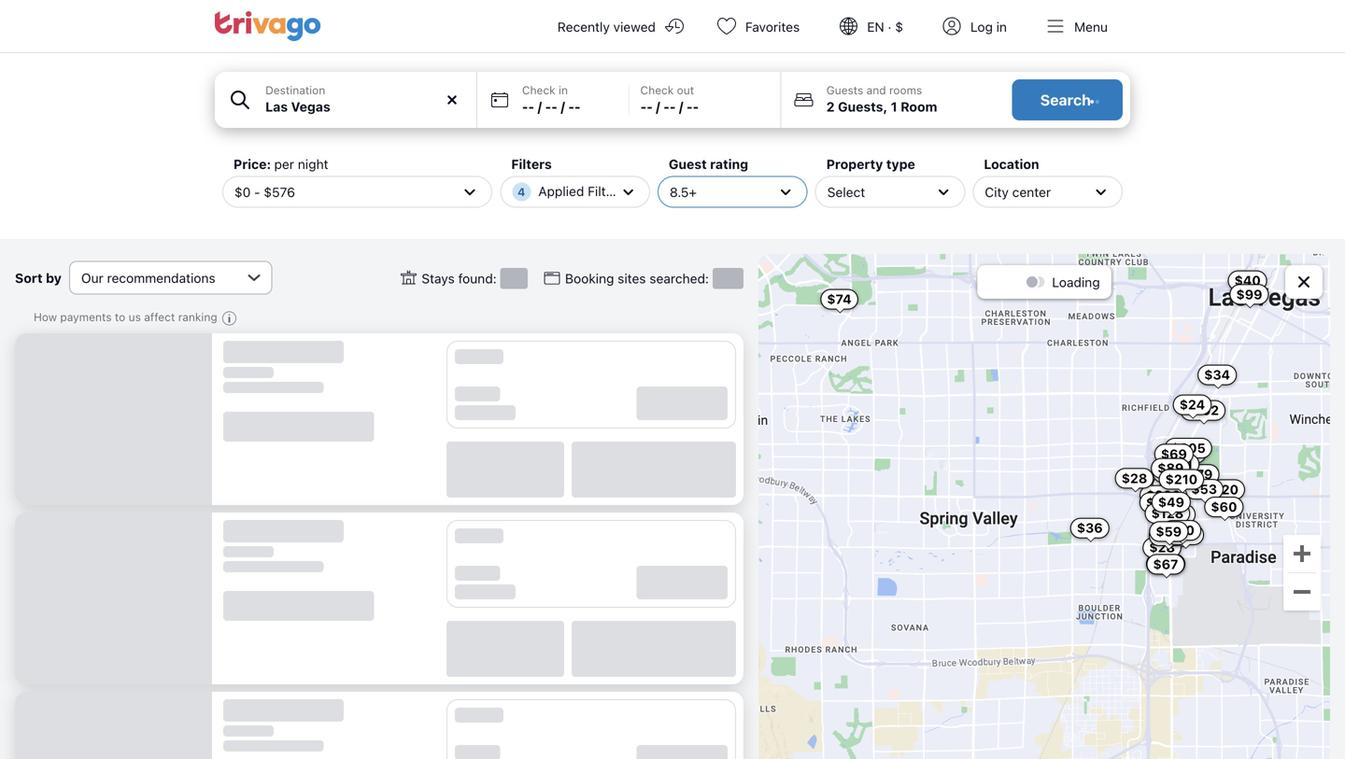 Task type: locate. For each thing, give the bounding box(es) containing it.
log in button
[[926, 0, 1030, 52]]

recently viewed button
[[535, 0, 701, 52]]

searched:
[[650, 271, 709, 286]]

$89
[[1158, 461, 1184, 476]]

guests and rooms 2 guests, 1 room
[[827, 84, 938, 114]]

check
[[522, 84, 556, 97], [641, 84, 674, 97]]

in
[[997, 19, 1007, 35], [559, 84, 568, 97]]

booking
[[565, 271, 614, 286]]

0 vertical spatial filters
[[511, 156, 552, 172]]

how
[[34, 311, 57, 324]]

$28
[[1122, 471, 1148, 486], [1149, 540, 1175, 556]]

filters up 4
[[511, 156, 552, 172]]

$95 $179
[[1163, 467, 1213, 522]]

$28 button
[[1115, 468, 1154, 489], [1143, 538, 1182, 558]]

$40
[[1235, 273, 1261, 288]]

filters right applied
[[588, 184, 625, 199]]

check left out
[[641, 84, 674, 97]]

in right log
[[997, 19, 1007, 35]]

1
[[891, 99, 898, 114]]

$0
[[235, 184, 251, 200]]

4 / from the left
[[679, 99, 683, 114]]

$69 button
[[1155, 444, 1194, 465]]

1 vertical spatial filters
[[588, 184, 625, 199]]

map region
[[759, 254, 1330, 760]]

1 vertical spatial $59 button
[[1150, 522, 1189, 542]]

0 vertical spatial $20 button
[[1207, 480, 1245, 500]]

2 check from the left
[[641, 84, 674, 97]]

1 vertical spatial in
[[559, 84, 568, 97]]

us
[[129, 311, 141, 324]]

$0 - $576
[[235, 184, 295, 200]]

4
[[518, 185, 525, 199]]

how payments to us affect ranking
[[34, 311, 217, 324]]

1 horizontal spatial in
[[997, 19, 1007, 35]]

$20 button
[[1207, 480, 1245, 500], [1166, 525, 1204, 546]]

$25 button
[[1153, 463, 1191, 483], [1152, 465, 1191, 485], [1149, 526, 1188, 547]]

$305
[[1171, 441, 1206, 456]]

stays found: 119
[[422, 271, 525, 286]]

$25 inside "$25 $24 $34"
[[1159, 465, 1185, 480]]

check inside check out -- / -- / --
[[641, 84, 674, 97]]

$39
[[1159, 529, 1185, 545]]

1 horizontal spatial $20
[[1213, 482, 1239, 497]]

guest
[[669, 156, 707, 172]]

$99
[[1236, 287, 1263, 302]]

1 horizontal spatial check
[[641, 84, 674, 97]]

location
[[984, 156, 1039, 172]]

in for log
[[997, 19, 1007, 35]]

sort by
[[15, 270, 62, 286]]

$240 button
[[1140, 493, 1187, 513]]

$95 button
[[1157, 505, 1196, 525]]

and
[[867, 84, 886, 97]]

0 horizontal spatial check
[[522, 84, 556, 97]]

check out -- / -- / --
[[641, 84, 699, 114]]

rooms
[[890, 84, 922, 97]]

1 vertical spatial $20
[[1172, 527, 1198, 543]]

1 horizontal spatial filters
[[588, 184, 625, 199]]

$28 up $200
[[1122, 471, 1148, 486]]

check inside check in -- / -- / --
[[522, 84, 556, 97]]

$74 button
[[821, 289, 858, 310]]

in down the recently
[[559, 84, 568, 97]]

menu button
[[1030, 0, 1131, 52]]

0 horizontal spatial $20 button
[[1166, 525, 1204, 546]]

$93 button
[[1146, 554, 1185, 575]]

$89 button
[[1151, 458, 1191, 479]]

1 vertical spatial $28
[[1149, 540, 1175, 556]]

0 horizontal spatial $20
[[1172, 527, 1198, 543]]

$25 for $25 $24 $34
[[1159, 465, 1185, 480]]

select
[[828, 184, 865, 200]]

1 check from the left
[[522, 84, 556, 97]]

price:
[[234, 156, 271, 172]]

to
[[115, 311, 125, 324]]

affect
[[144, 311, 175, 324]]

$20 down $95 button
[[1172, 527, 1198, 543]]

$20 up $60
[[1213, 482, 1239, 497]]

property
[[827, 156, 883, 172]]

in inside button
[[997, 19, 1007, 35]]

/
[[538, 99, 542, 114], [561, 99, 565, 114], [656, 99, 660, 114], [679, 99, 683, 114]]

per
[[274, 156, 294, 172]]

0 horizontal spatial in
[[559, 84, 568, 97]]

en · $ button
[[822, 0, 926, 52]]

0 vertical spatial $20
[[1213, 482, 1239, 497]]

filters
[[511, 156, 552, 172], [588, 184, 625, 199]]

$49 button
[[1152, 492, 1191, 513]]

$20
[[1213, 482, 1239, 497], [1172, 527, 1198, 543]]

$25 inside $36 $25 $192
[[1156, 528, 1181, 544]]

$59 button
[[1152, 476, 1192, 496], [1150, 522, 1189, 542]]

$28 up $93
[[1149, 540, 1175, 556]]

$36
[[1077, 521, 1103, 536]]

$159
[[1167, 446, 1200, 461]]

1 horizontal spatial $20 button
[[1207, 480, 1245, 500]]

$151
[[1163, 457, 1193, 472]]

0 vertical spatial in
[[997, 19, 1007, 35]]

check right clear icon
[[522, 84, 556, 97]]

0 horizontal spatial filters
[[511, 156, 552, 172]]

0 horizontal spatial $28
[[1122, 471, 1148, 486]]

-
[[522, 99, 528, 114], [528, 99, 535, 114], [545, 99, 551, 114], [551, 99, 558, 114], [568, 99, 575, 114], [575, 99, 581, 114], [641, 99, 647, 114], [647, 99, 653, 114], [664, 99, 670, 114], [670, 99, 676, 114], [687, 99, 693, 114], [693, 99, 699, 114], [254, 184, 260, 200]]

$40 button
[[1228, 271, 1268, 291]]

0 vertical spatial $28
[[1122, 471, 1148, 486]]

325
[[715, 271, 741, 286]]

8.5+
[[670, 184, 697, 200]]

1 vertical spatial $20 button
[[1166, 525, 1204, 546]]

in inside check in -- / -- / --
[[559, 84, 568, 97]]

city center
[[985, 184, 1051, 200]]

0 vertical spatial $59
[[1159, 478, 1185, 494]]

check for check in -- / -- / --
[[522, 84, 556, 97]]

check for check out -- / -- / --
[[641, 84, 674, 97]]

$60
[[1211, 499, 1237, 515]]

$36 button
[[1071, 518, 1110, 539]]

$192
[[1187, 403, 1219, 418]]

$50 button
[[1162, 521, 1201, 541]]



Task type: describe. For each thing, give the bounding box(es) containing it.
$53
[[1192, 482, 1217, 497]]

0 vertical spatial $59 button
[[1152, 476, 1192, 496]]

guests
[[827, 84, 864, 97]]

1 / from the left
[[538, 99, 542, 114]]

$99 button
[[1230, 284, 1269, 305]]

search
[[1039, 91, 1090, 109]]

guests,
[[838, 99, 888, 114]]

Destination field
[[215, 72, 476, 128]]

$210
[[1166, 472, 1198, 487]]

1 vertical spatial $28 button
[[1143, 538, 1182, 558]]

3 / from the left
[[656, 99, 660, 114]]

viewed
[[614, 19, 656, 35]]

en · $
[[867, 19, 903, 35]]

2 / from the left
[[561, 99, 565, 114]]

recently viewed
[[558, 19, 656, 35]]

menu
[[1074, 19, 1108, 35]]

$67 button
[[1147, 554, 1185, 575]]

trivago logo image
[[215, 11, 321, 41]]

$200 $60
[[1146, 488, 1237, 515]]

night
[[298, 156, 328, 172]]

$95
[[1163, 507, 1189, 522]]

$34
[[1205, 367, 1231, 383]]

out
[[677, 84, 694, 97]]

$25 for $25
[[1159, 467, 1184, 483]]

Destination search field
[[265, 97, 465, 117]]

$240
[[1146, 495, 1181, 510]]

$305 $151
[[1163, 441, 1206, 472]]

$34 button
[[1198, 365, 1237, 386]]

$60 button
[[1205, 497, 1244, 518]]

stays
[[422, 271, 455, 286]]

$179
[[1182, 467, 1213, 482]]

check in -- / -- / --
[[522, 84, 581, 114]]

$200 button
[[1140, 486, 1188, 506]]

room
[[901, 99, 938, 114]]

119
[[503, 271, 525, 286]]

found:
[[458, 271, 497, 286]]

$36 $25 $192
[[1077, 403, 1219, 544]]

$305 button
[[1165, 438, 1212, 459]]

$240 $128
[[1146, 495, 1184, 521]]

recently
[[558, 19, 610, 35]]

$576
[[264, 184, 295, 200]]

$74
[[827, 292, 852, 307]]

applied
[[538, 184, 584, 199]]

·
[[888, 19, 892, 35]]

favorites
[[746, 19, 800, 35]]

$69
[[1161, 446, 1187, 462]]

$39 button
[[1152, 527, 1191, 548]]

city
[[985, 184, 1009, 200]]

$
[[895, 19, 903, 35]]

$200
[[1146, 488, 1181, 503]]

favorites link
[[701, 0, 822, 52]]

rating
[[710, 156, 749, 172]]

$128
[[1152, 506, 1184, 521]]

booking sites searched: 325
[[565, 271, 741, 286]]

$24
[[1180, 397, 1205, 413]]

destination
[[265, 84, 325, 97]]

log in
[[971, 19, 1007, 35]]

sites
[[618, 271, 646, 286]]

sort
[[15, 270, 43, 286]]

$67
[[1153, 557, 1179, 572]]

$192 button
[[1181, 401, 1226, 421]]

by
[[46, 270, 62, 286]]

en
[[867, 19, 885, 35]]

$50
[[1169, 523, 1195, 538]]

1 vertical spatial $59
[[1156, 524, 1182, 539]]

type
[[887, 156, 915, 172]]

$93
[[1153, 556, 1179, 572]]

0 vertical spatial $28 button
[[1115, 468, 1154, 489]]

$53 $20
[[1192, 482, 1239, 497]]

$20 inside "$53 $20"
[[1213, 482, 1239, 497]]

loading
[[1052, 274, 1100, 290]]

2
[[827, 99, 835, 114]]

guest rating
[[669, 156, 749, 172]]

ranking
[[178, 311, 217, 324]]

$25 $24 $34
[[1159, 367, 1231, 480]]

clear image
[[444, 92, 460, 108]]

in for check
[[559, 84, 568, 97]]

center
[[1013, 184, 1051, 200]]

1 horizontal spatial $28
[[1149, 540, 1175, 556]]

$24 button
[[1173, 395, 1212, 415]]

how payments to us affect ranking button
[[34, 310, 242, 330]]

price: per night
[[234, 156, 328, 172]]

payments
[[60, 311, 112, 324]]



Task type: vqa. For each thing, say whether or not it's contained in the screenshot.
2nd included from the bottom of the page
no



